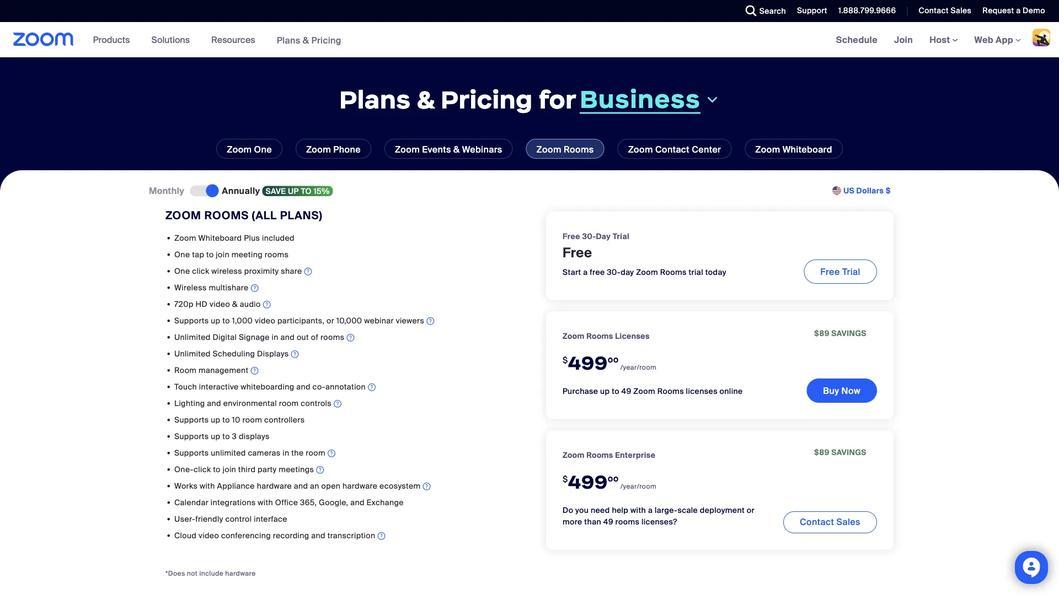Task type: locate. For each thing, give the bounding box(es) containing it.
in up displays
[[272, 332, 278, 342]]

rooms up zoom whiteboard plus included at the left
[[204, 208, 249, 223]]

to for supports up to 1,000 video participants, or 10,000 webinar viewers
[[222, 316, 230, 326]]

30- right free
[[607, 267, 621, 278]]

touch interactive whiteboarding and co-annotation application
[[174, 382, 513, 395]]

rooms for zoom rooms
[[564, 144, 594, 155]]

365,
[[300, 498, 317, 508]]

contact sales link
[[910, 0, 974, 22], [919, 6, 972, 16], [783, 512, 877, 534]]

plans)
[[280, 208, 323, 223]]

$89 savings for do you need help with a large-scale deployment or more than 49 rooms licenses?
[[814, 448, 867, 458]]

30- up free
[[582, 231, 596, 242]]

0 vertical spatial free
[[563, 231, 580, 242]]

zoom for zoom events & webinars
[[395, 144, 420, 155]]

room left learn more about supports unlimited cameras in the room image
[[306, 448, 325, 458]]

1 vertical spatial rooms
[[320, 332, 344, 342]]

enterprise
[[615, 450, 656, 461]]

1 supports from the top
[[174, 316, 209, 326]]

free for free trial
[[820, 266, 840, 278]]

video right hd
[[210, 299, 230, 309]]

supports up to 1,000 video participants, or 10,000 webinar viewers
[[174, 316, 424, 326]]

0 vertical spatial contact sales
[[919, 6, 972, 16]]

10,000
[[336, 316, 362, 326]]

1 horizontal spatial 49
[[621, 387, 631, 397]]

learn more about supports up to 1,000 video participants, or 10,000 webinar viewers image
[[427, 316, 434, 327]]

party
[[258, 465, 277, 475]]

zoom events & webinars
[[395, 144, 502, 155]]

help
[[612, 506, 628, 516]]

purchase up to 49 zoom rooms licenses online
[[563, 387, 743, 397]]

$499 per year per room element
[[563, 345, 807, 380], [563, 464, 783, 499]]

pricing
[[311, 34, 341, 46], [441, 84, 533, 115]]

displays
[[239, 432, 270, 442]]

and left an
[[294, 481, 308, 491]]

3
[[232, 432, 237, 442]]

0 vertical spatial a
[[1016, 6, 1021, 16]]

supports unlimited cameras in the room
[[174, 448, 325, 458]]

to right 'tap'
[[206, 250, 214, 260]]

00 down zoom rooms enterprise element
[[608, 475, 619, 484]]

1 horizontal spatial or
[[747, 506, 755, 516]]

supports unlimited cameras in the room application
[[174, 448, 513, 461]]

and right recording
[[311, 531, 325, 541]]

0 vertical spatial 499
[[568, 351, 608, 375]]

learn more about touch interactive whiteboarding and co-annotation image
[[368, 382, 376, 393]]

1 00 from the top
[[608, 356, 619, 365]]

contact sales
[[919, 6, 972, 16], [800, 517, 861, 528]]

0 horizontal spatial whiteboard
[[198, 233, 242, 243]]

main content
[[0, 22, 1059, 596]]

2 vertical spatial room
[[306, 448, 325, 458]]

to inside supports up to 1,000 video participants, or 10,000 webinar viewers application
[[222, 316, 230, 326]]

0 vertical spatial savings
[[832, 329, 867, 339]]

plans inside the product information 'navigation'
[[277, 34, 300, 46]]

$ 499 00 /year/room down zoom rooms licenses element
[[563, 351, 657, 375]]

1 $499 per year per room element from the top
[[563, 345, 807, 380]]

rooms left trial on the right top
[[660, 267, 687, 278]]

1 499 from the top
[[568, 351, 608, 375]]

up down 720p hd video & audio
[[211, 316, 220, 326]]

2 savings from the top
[[832, 448, 867, 458]]

savings for purchase up to 49 zoom rooms licenses online
[[832, 329, 867, 339]]

click down 'tap'
[[192, 266, 209, 276]]

video inside application
[[255, 316, 275, 326]]

user-friendly control interface
[[174, 514, 287, 525]]

0 vertical spatial 00
[[608, 356, 619, 365]]

0 horizontal spatial in
[[272, 332, 278, 342]]

$ 499 00 /year/room down zoom rooms enterprise element
[[563, 470, 657, 494]]

video
[[210, 299, 230, 309], [255, 316, 275, 326], [199, 531, 219, 541]]

zoom for zoom whiteboard plus included
[[174, 233, 196, 243]]

0 vertical spatial click
[[192, 266, 209, 276]]

499 for up
[[568, 351, 608, 375]]

zoom rooms licenses
[[563, 331, 650, 341]]

join down "unlimited"
[[223, 465, 236, 475]]

15%
[[314, 186, 330, 196]]

1 vertical spatial or
[[747, 506, 755, 516]]

zoom rooms enterprise element
[[563, 450, 656, 461]]

2 $ 499 00 /year/room from the top
[[563, 470, 657, 494]]

plans for plans & pricing
[[277, 34, 300, 46]]

rooms for zoom rooms licenses
[[587, 331, 613, 341]]

annually save up to 15%
[[222, 185, 330, 197]]

meetings navigation
[[828, 22, 1059, 58]]

$ up do
[[563, 474, 568, 485]]

unlimited
[[211, 448, 246, 458]]

up left 3
[[211, 432, 220, 442]]

1 horizontal spatial whiteboard
[[783, 144, 832, 155]]

request a demo link
[[974, 0, 1059, 22], [983, 6, 1045, 16]]

business button
[[580, 83, 720, 115]]

in for and
[[272, 332, 278, 342]]

signage
[[239, 332, 270, 342]]

solutions button
[[151, 22, 195, 57]]

google,
[[319, 498, 348, 508]]

a left demo
[[1016, 6, 1021, 16]]

one up wireless
[[174, 266, 190, 276]]

than
[[584, 517, 601, 528]]

$89 for do you need help with a large-scale deployment or more than 49 rooms licenses?
[[814, 448, 830, 458]]

unlimited digital signage in and out of rooms
[[174, 332, 344, 342]]

learn more about unlimited scheduling displays image
[[291, 349, 299, 360]]

whiteboard inside 'tabs of zoom services' tab list
[[783, 144, 832, 155]]

up right purchase
[[600, 387, 610, 397]]

zoom for zoom rooms enterprise
[[563, 450, 585, 461]]

supports for supports up to 1,000 video participants, or 10,000 webinar viewers
[[174, 316, 209, 326]]

center
[[692, 144, 721, 155]]

2 horizontal spatial rooms
[[615, 517, 639, 528]]

up right save
[[288, 186, 299, 196]]

up up supports up to 3 displays
[[211, 415, 220, 425]]

room up 'controllers'
[[279, 398, 299, 409]]

$
[[886, 186, 891, 196], [563, 355, 568, 365], [563, 474, 568, 485]]

to left 15%
[[301, 186, 312, 196]]

1 horizontal spatial pricing
[[441, 84, 533, 115]]

licenses
[[686, 387, 718, 397]]

1 $ 499 00 /year/room from the top
[[563, 351, 657, 375]]

main content containing business
[[0, 22, 1059, 596]]

1 vertical spatial /year/room
[[620, 483, 657, 491]]

2 vertical spatial one
[[174, 266, 190, 276]]

zoom phone
[[306, 144, 361, 155]]

zoom for zoom rooms (all plans)
[[165, 208, 201, 223]]

1 vertical spatial sales
[[837, 517, 861, 528]]

2 vertical spatial $
[[563, 474, 568, 485]]

$ right dollars
[[886, 186, 891, 196]]

whiteboard
[[783, 144, 832, 155], [198, 233, 242, 243]]

down image
[[705, 93, 720, 106]]

1 vertical spatial a
[[583, 267, 588, 278]]

1 vertical spatial free
[[563, 244, 592, 261]]

trial
[[613, 231, 629, 242], [842, 266, 861, 278]]

one-click to join third party meetings application
[[174, 464, 513, 477]]

1 horizontal spatial rooms
[[320, 332, 344, 342]]

rooms down included on the left
[[265, 250, 289, 260]]

zoom whiteboard
[[755, 144, 832, 155]]

2 vertical spatial rooms
[[615, 517, 639, 528]]

1.888.799.9666 button up the schedule
[[830, 0, 899, 22]]

one up annually save up to 15%
[[254, 144, 272, 155]]

0 vertical spatial sales
[[951, 6, 972, 16]]

30-
[[582, 231, 596, 242], [607, 267, 621, 278]]

free 30-day trial element
[[563, 231, 629, 242]]

free 30-day trial
[[563, 231, 629, 242]]

participants,
[[277, 316, 325, 326]]

day
[[621, 267, 634, 278]]

works with appliance hardware and an open hardware ecosystem application
[[174, 481, 513, 494]]

1 savings from the top
[[832, 329, 867, 339]]

4 supports from the top
[[174, 448, 209, 458]]

with up 'interface'
[[258, 498, 273, 508]]

wireless multishare application
[[174, 282, 513, 295]]

$499 per year per room element for large-
[[563, 464, 783, 499]]

0 horizontal spatial 49
[[603, 517, 613, 528]]

with right the works
[[200, 481, 215, 491]]

request a demo
[[983, 6, 1045, 16]]

0 vertical spatial $ 499 00 /year/room
[[563, 351, 657, 375]]

to inside annually save up to 15%
[[301, 186, 312, 196]]

1 vertical spatial in
[[283, 448, 289, 458]]

1 vertical spatial 49
[[603, 517, 613, 528]]

to left 10
[[222, 415, 230, 425]]

0 vertical spatial rooms
[[265, 250, 289, 260]]

rooms left the licenses
[[657, 387, 684, 397]]

learn more about one click wireless proximity share image
[[304, 266, 312, 277]]

$ up purchase
[[563, 355, 568, 365]]

1.888.799.9666
[[838, 6, 896, 16]]

0 horizontal spatial room
[[242, 415, 262, 425]]

$89 for purchase up to 49 zoom rooms licenses online
[[814, 329, 830, 339]]

meetings
[[279, 465, 314, 475]]

0 horizontal spatial or
[[327, 316, 334, 326]]

zoom for zoom one
[[227, 144, 252, 155]]

up inside supports up to 1,000 video participants, or 10,000 webinar viewers application
[[211, 316, 220, 326]]

rooms inside 'tabs of zoom services' tab list
[[564, 144, 594, 155]]

rooms inside do you need help with a large-scale deployment or more than 49 rooms licenses?
[[615, 517, 639, 528]]

room inside "application"
[[279, 398, 299, 409]]

0 vertical spatial whiteboard
[[783, 144, 832, 155]]

2 vertical spatial video
[[199, 531, 219, 541]]

2 00 from the top
[[608, 475, 619, 484]]

1 vertical spatial contact
[[655, 144, 690, 155]]

$89 savings
[[814, 329, 867, 339], [814, 448, 867, 458]]

and inside application
[[311, 531, 325, 541]]

buy
[[823, 385, 839, 397]]

or right deployment
[[747, 506, 755, 516]]

rooms for zoom rooms enterprise
[[587, 450, 613, 461]]

a inside do you need help with a large-scale deployment or more than 49 rooms licenses?
[[648, 506, 653, 516]]

click
[[192, 266, 209, 276], [194, 465, 211, 475]]

1 $89 savings from the top
[[814, 329, 867, 339]]

rooms left licenses
[[587, 331, 613, 341]]

/year/room for zoom
[[620, 363, 657, 372]]

click up the works
[[194, 465, 211, 475]]

join for meeting
[[216, 250, 229, 260]]

learn more about lighting and environmental room controls image
[[334, 399, 342, 410]]

zoom for zoom phone
[[306, 144, 331, 155]]

2 vertical spatial free
[[820, 266, 840, 278]]

a left free
[[583, 267, 588, 278]]

rooms right of
[[320, 332, 344, 342]]

supports for supports up to 10 room controllers
[[174, 415, 209, 425]]

us dollars $ button
[[844, 186, 891, 197]]

0 vertical spatial $
[[886, 186, 891, 196]]

scheduling
[[213, 349, 255, 359]]

controllers
[[264, 415, 305, 425]]

viewers
[[396, 316, 424, 326]]

/year/room for with
[[620, 483, 657, 491]]

2 horizontal spatial a
[[1016, 6, 1021, 16]]

$ 499 00 /year/room
[[563, 351, 657, 375], [563, 470, 657, 494]]

free trial link
[[804, 260, 877, 284]]

rooms down 'for'
[[564, 144, 594, 155]]

0 vertical spatial $499 per year per room element
[[563, 345, 807, 380]]

plans & pricing
[[277, 34, 341, 46]]

start
[[563, 267, 581, 278]]

1 horizontal spatial trial
[[842, 266, 861, 278]]

zoom for zoom contact center
[[628, 144, 653, 155]]

2 supports from the top
[[174, 415, 209, 425]]

click for one
[[192, 266, 209, 276]]

0 horizontal spatial trial
[[613, 231, 629, 242]]

/year/room
[[620, 363, 657, 372], [620, 483, 657, 491]]

1 vertical spatial savings
[[832, 448, 867, 458]]

or inside do you need help with a large-scale deployment or more than 49 rooms licenses?
[[747, 506, 755, 516]]

1 horizontal spatial plans
[[339, 84, 411, 115]]

join inside one-click to join third party meetings application
[[223, 465, 236, 475]]

1 vertical spatial whiteboard
[[198, 233, 242, 243]]

1 vertical spatial pricing
[[441, 84, 533, 115]]

rooms
[[265, 250, 289, 260], [320, 332, 344, 342], [615, 517, 639, 528]]

0 vertical spatial join
[[216, 250, 229, 260]]

to right purchase
[[612, 387, 619, 397]]

00 for enterprise
[[608, 475, 619, 484]]

00 down zoom rooms licenses element
[[608, 356, 619, 365]]

pricing inside the product information 'navigation'
[[311, 34, 341, 46]]

2 horizontal spatial with
[[631, 506, 646, 516]]

schedule link
[[828, 22, 886, 57]]

to inside one-click to join third party meetings application
[[213, 465, 221, 475]]

contact
[[919, 6, 949, 16], [655, 144, 690, 155], [800, 517, 834, 528]]

1 horizontal spatial a
[[648, 506, 653, 516]]

an
[[310, 481, 319, 491]]

$89 savings for purchase up to 49 zoom rooms licenses online
[[814, 329, 867, 339]]

1 vertical spatial join
[[223, 465, 236, 475]]

* does not include hardware
[[165, 569, 256, 578]]

a up licenses?
[[648, 506, 653, 516]]

to for one-click to join third party meetings
[[213, 465, 221, 475]]

banner
[[0, 22, 1059, 58]]

recording
[[273, 531, 309, 541]]

unlimited left digital
[[174, 332, 211, 342]]

0 horizontal spatial pricing
[[311, 34, 341, 46]]

1 vertical spatial $499 per year per room element
[[563, 464, 783, 499]]

one left 'tap'
[[174, 250, 190, 260]]

zoom logo image
[[13, 33, 74, 46]]

us dollars $
[[844, 186, 891, 196]]

rooms left enterprise
[[587, 450, 613, 461]]

in left the the
[[283, 448, 289, 458]]

1 vertical spatial $89
[[814, 448, 830, 458]]

0 horizontal spatial plans
[[277, 34, 300, 46]]

demo
[[1023, 6, 1045, 16]]

1 horizontal spatial sales
[[951, 6, 972, 16]]

rooms down help
[[615, 517, 639, 528]]

1 vertical spatial click
[[194, 465, 211, 475]]

and
[[281, 332, 295, 342], [296, 382, 310, 392], [207, 398, 221, 409], [294, 481, 308, 491], [350, 498, 365, 508], [311, 531, 325, 541]]

1 horizontal spatial room
[[279, 398, 299, 409]]

2 $89 from the top
[[814, 448, 830, 458]]

or left 10,000
[[327, 316, 334, 326]]

hardware down one-click to join third party meetings application
[[343, 481, 377, 491]]

zoom whiteboard plus included
[[174, 233, 295, 243]]

learn more about unlimited digital signage in and out of rooms image
[[347, 333, 354, 344]]

3 supports from the top
[[174, 432, 209, 442]]

499 up purchase
[[568, 351, 608, 375]]

0 vertical spatial /year/room
[[620, 363, 657, 372]]

to left 3
[[222, 432, 230, 442]]

learn more about supports unlimited cameras in the room image
[[328, 448, 335, 459]]

$ 499 00 /year/room for licenses
[[563, 351, 657, 375]]

1,000
[[232, 316, 253, 326]]

49 right purchase
[[621, 387, 631, 397]]

0 horizontal spatial rooms
[[265, 250, 289, 260]]

1 horizontal spatial hardware
[[257, 481, 292, 491]]

/year/room up help
[[620, 483, 657, 491]]

$499 per year per room element up the licenses
[[563, 345, 807, 380]]

1 horizontal spatial in
[[283, 448, 289, 458]]

0 vertical spatial 49
[[621, 387, 631, 397]]

0 vertical spatial trial
[[613, 231, 629, 242]]

1 vertical spatial unlimited
[[174, 349, 211, 359]]

1 horizontal spatial contact sales
[[919, 6, 972, 16]]

join up wireless
[[216, 250, 229, 260]]

$499 per year per room element up large- at bottom right
[[563, 464, 783, 499]]

0 vertical spatial unlimited
[[174, 332, 211, 342]]

1 vertical spatial 499
[[568, 470, 608, 494]]

one click wireless proximity share
[[174, 266, 302, 276]]

video down "learn more about 720p hd video & audio" icon
[[255, 316, 275, 326]]

1 vertical spatial trial
[[842, 266, 861, 278]]

up for supports up to 1,000 video participants, or 10,000 webinar viewers
[[211, 316, 220, 326]]

in for the
[[283, 448, 289, 458]]

learn more about one-click to join third party meetings image
[[316, 465, 324, 476]]

profile picture image
[[1033, 29, 1050, 46]]

hardware down party
[[257, 481, 292, 491]]

1 vertical spatial $
[[563, 355, 568, 365]]

and left out
[[281, 332, 295, 342]]

video down friendly
[[199, 531, 219, 541]]

49 down need
[[603, 517, 613, 528]]

to left 1,000
[[222, 316, 230, 326]]

2 $499 per year per room element from the top
[[563, 464, 783, 499]]

/year/room up purchase up to 49 zoom rooms licenses online
[[620, 363, 657, 372]]

1 unlimited from the top
[[174, 332, 211, 342]]

share
[[281, 266, 302, 276]]

supports
[[174, 316, 209, 326], [174, 415, 209, 425], [174, 432, 209, 442], [174, 448, 209, 458]]

buy now
[[823, 385, 861, 397]]

1 $89 from the top
[[814, 329, 830, 339]]

1 vertical spatial 30-
[[607, 267, 621, 278]]

free for free
[[563, 244, 592, 261]]

support link
[[789, 0, 830, 22], [797, 6, 827, 16]]

2 unlimited from the top
[[174, 349, 211, 359]]

unlimited up room
[[174, 349, 211, 359]]

0 horizontal spatial sales
[[837, 517, 861, 528]]

tap
[[192, 250, 204, 260]]

free inside 'free 30-day trial' element
[[563, 231, 580, 242]]

0 vertical spatial plans
[[277, 34, 300, 46]]

0 vertical spatial $89 savings
[[814, 329, 867, 339]]

0 vertical spatial room
[[279, 398, 299, 409]]

hardware right include
[[225, 569, 256, 578]]

0 vertical spatial in
[[272, 332, 278, 342]]

tabs of zoom services tab list
[[17, 139, 1043, 159]]

room inside application
[[306, 448, 325, 458]]

1 vertical spatial plans
[[339, 84, 411, 115]]

one for one click wireless proximity share
[[174, 266, 190, 276]]

one inside application
[[174, 266, 190, 276]]

0 horizontal spatial a
[[583, 267, 588, 278]]

2 vertical spatial a
[[648, 506, 653, 516]]

0 horizontal spatial 30-
[[582, 231, 596, 242]]

0 vertical spatial pricing
[[311, 34, 341, 46]]

499
[[568, 351, 608, 375], [568, 470, 608, 494]]

control
[[225, 514, 252, 525]]

purchase
[[563, 387, 598, 397]]

0 vertical spatial $89
[[814, 329, 830, 339]]

1 /year/room from the top
[[620, 363, 657, 372]]

1 vertical spatial $ 499 00 /year/room
[[563, 470, 657, 494]]

digital
[[213, 332, 237, 342]]

& inside 'tabs of zoom services' tab list
[[453, 144, 460, 155]]

2 499 from the top
[[568, 470, 608, 494]]

2 /year/room from the top
[[620, 483, 657, 491]]

0 vertical spatial or
[[327, 316, 334, 326]]

with right help
[[631, 506, 646, 516]]

learn more about 720p hd video & audio image
[[263, 299, 271, 310]]

2 $89 savings from the top
[[814, 448, 867, 458]]

1 horizontal spatial 30-
[[607, 267, 621, 278]]

0 vertical spatial video
[[210, 299, 230, 309]]

& inside the product information 'navigation'
[[303, 34, 309, 46]]

0 vertical spatial contact
[[919, 6, 949, 16]]

room right 10
[[242, 415, 262, 425]]

do
[[563, 506, 573, 516]]

1 vertical spatial $89 savings
[[814, 448, 867, 458]]

1 vertical spatial contact sales
[[800, 517, 861, 528]]

1 vertical spatial 00
[[608, 475, 619, 484]]

multishare
[[209, 283, 249, 293]]

0 horizontal spatial with
[[200, 481, 215, 491]]

pricing inside main content
[[441, 84, 533, 115]]

499 up you
[[568, 470, 608, 494]]

free
[[563, 231, 580, 242], [563, 244, 592, 261], [820, 266, 840, 278]]

2 horizontal spatial room
[[306, 448, 325, 458]]

1 vertical spatial video
[[255, 316, 275, 326]]

to down "unlimited"
[[213, 465, 221, 475]]

and down interactive
[[207, 398, 221, 409]]

a for start
[[583, 267, 588, 278]]

whiteboard for zoom whiteboard plus included
[[198, 233, 242, 243]]

plans & pricing link
[[277, 34, 341, 46], [277, 34, 341, 46]]



Task type: vqa. For each thing, say whether or not it's contained in the screenshot.
dialog
no



Task type: describe. For each thing, give the bounding box(es) containing it.
or inside supports up to 1,000 video participants, or 10,000 webinar viewers application
[[327, 316, 334, 326]]

*
[[165, 569, 168, 578]]

now
[[842, 385, 861, 397]]

integrations
[[211, 498, 256, 508]]

one for one tap to join meeting rooms
[[174, 250, 190, 260]]

0 horizontal spatial hardware
[[225, 569, 256, 578]]

1.888.799.9666 button up the schedule link on the right
[[838, 6, 896, 16]]

co-
[[313, 382, 325, 392]]

learn more about cloud video conferencing recording and transcription image
[[378, 531, 385, 542]]

supports for supports up to 3 displays
[[174, 432, 209, 442]]

unlimited scheduling displays application
[[174, 349, 513, 362]]

one-click to join third party meetings
[[174, 465, 314, 475]]

pricing for plans & pricing
[[311, 34, 341, 46]]

webinars
[[462, 144, 502, 155]]

1 horizontal spatial with
[[258, 498, 273, 508]]

buy now link
[[807, 379, 877, 403]]

supports up to 10 room controllers
[[174, 415, 305, 425]]

pricing for plans & pricing for
[[441, 84, 533, 115]]

search button
[[737, 0, 789, 22]]

49 inside do you need help with a large-scale deployment or more than 49 rooms licenses?
[[603, 517, 613, 528]]

and inside "application"
[[207, 398, 221, 409]]

include
[[199, 569, 223, 578]]

rooms inside application
[[320, 332, 344, 342]]

scale
[[678, 506, 698, 516]]

learn more about room management image
[[251, 366, 258, 377]]

interface
[[254, 514, 287, 525]]

zoom for zoom rooms
[[537, 144, 561, 155]]

works
[[174, 481, 198, 491]]

audio
[[240, 299, 261, 309]]

lighting and environmental room controls
[[174, 398, 332, 409]]

unlimited for unlimited digital signage in and out of rooms
[[174, 332, 211, 342]]

hd
[[196, 299, 208, 309]]

zoom rooms (all plans)
[[165, 208, 323, 223]]

whiteboarding
[[241, 382, 294, 392]]

displays
[[257, 349, 289, 359]]

plans & pricing for
[[339, 84, 576, 115]]

$ for purchase up to 49 zoom rooms licenses online
[[563, 355, 568, 365]]

video inside application
[[210, 299, 230, 309]]

monthly
[[149, 185, 184, 197]]

banner containing products
[[0, 22, 1059, 58]]

free for free 30-day trial
[[563, 231, 580, 242]]

$ inside 'dropdown button'
[[886, 186, 891, 196]]

free
[[590, 267, 605, 278]]

third
[[238, 465, 256, 475]]

calendar
[[174, 498, 209, 508]]

whiteboard for zoom whiteboard
[[783, 144, 832, 155]]

one click wireless proximity share application
[[174, 266, 513, 279]]

resources button
[[211, 22, 260, 57]]

rooms for zoom rooms (all plans)
[[204, 208, 249, 223]]

plus
[[244, 233, 260, 243]]

$ for do you need help with a large-scale deployment or more than 49 rooms licenses?
[[563, 474, 568, 485]]

today
[[705, 267, 726, 278]]

and left co-
[[296, 382, 310, 392]]

and down the works with appliance hardware and an open hardware ecosystem application at the left of the page
[[350, 498, 365, 508]]

plans for plans & pricing for
[[339, 84, 411, 115]]

unlimited digital signage in and out of rooms application
[[174, 332, 513, 345]]

2 horizontal spatial hardware
[[343, 481, 377, 491]]

with inside the works with appliance hardware and an open hardware ecosystem application
[[200, 481, 215, 491]]

& inside application
[[232, 299, 238, 309]]

zoom for zoom whiteboard
[[755, 144, 780, 155]]

one inside 'tabs of zoom services' tab list
[[254, 144, 272, 155]]

web
[[974, 34, 993, 46]]

annually
[[222, 185, 260, 197]]

webinar
[[364, 316, 394, 326]]

contact inside 'tabs of zoom services' tab list
[[655, 144, 690, 155]]

support
[[797, 6, 827, 16]]

lighting
[[174, 398, 205, 409]]

join for third
[[223, 465, 236, 475]]

learn more about wireless multishare image
[[251, 283, 259, 294]]

savings for do you need help with a large-scale deployment or more than 49 rooms licenses?
[[832, 448, 867, 458]]

touch
[[174, 382, 197, 392]]

learn more about works with appliance hardware and an open hardware ecosystem image
[[423, 481, 431, 493]]

up for supports up to 10 room controllers
[[211, 415, 220, 425]]

management
[[199, 365, 248, 376]]

video inside application
[[199, 531, 219, 541]]

up inside annually save up to 15%
[[288, 186, 299, 196]]

open
[[321, 481, 341, 491]]

phone
[[333, 144, 361, 155]]

host button
[[930, 34, 958, 46]]

need
[[591, 506, 610, 516]]

$499 per year per room element for licenses
[[563, 345, 807, 380]]

to for one tap to join meeting rooms
[[206, 250, 214, 260]]

user-
[[174, 514, 195, 525]]

conferencing
[[221, 531, 271, 541]]

calendar integrations with office 365, google, and exchange
[[174, 498, 404, 508]]

to for purchase up to 49 zoom rooms licenses online
[[612, 387, 619, 397]]

trial
[[689, 267, 703, 278]]

up for purchase up to 49 zoom rooms licenses online
[[600, 387, 610, 397]]

720p hd video & audio application
[[174, 299, 513, 312]]

supports for supports unlimited cameras in the room
[[174, 448, 209, 458]]

2 horizontal spatial contact
[[919, 6, 949, 16]]

with inside do you need help with a large-scale deployment or more than 49 rooms licenses?
[[631, 506, 646, 516]]

for
[[539, 84, 576, 115]]

save
[[266, 186, 286, 196]]

zoom for zoom rooms licenses
[[563, 331, 585, 341]]

environmental
[[223, 398, 277, 409]]

office
[[275, 498, 298, 508]]

499 for you
[[568, 470, 608, 494]]

products
[[93, 34, 130, 46]]

touch interactive whiteboarding and co-annotation
[[174, 382, 366, 392]]

join
[[894, 34, 913, 46]]

exchange
[[367, 498, 404, 508]]

1 vertical spatial room
[[242, 415, 262, 425]]

transcription
[[328, 531, 375, 541]]

cloud video conferencing recording and transcription application
[[174, 531, 513, 544]]

deployment
[[700, 506, 745, 516]]

included
[[262, 233, 295, 243]]

0 horizontal spatial contact sales
[[800, 517, 861, 528]]

to for supports up to 10 room controllers
[[222, 415, 230, 425]]

us
[[844, 186, 854, 196]]

zoom rooms licenses element
[[563, 331, 650, 342]]

lighting and environmental room controls application
[[174, 398, 513, 411]]

product information navigation
[[85, 22, 350, 58]]

00 for licenses
[[608, 356, 619, 365]]

room management application
[[174, 365, 513, 378]]

a for request
[[1016, 6, 1021, 16]]

web app
[[974, 34, 1013, 46]]

wireless
[[174, 283, 207, 293]]

licenses?
[[642, 517, 677, 528]]

wireless multishare
[[174, 283, 249, 293]]

the
[[291, 448, 304, 458]]

zoom contact center
[[628, 144, 721, 155]]

click for one-
[[194, 465, 211, 475]]

friendly
[[195, 514, 223, 525]]

interactive
[[199, 382, 239, 392]]

cameras
[[248, 448, 281, 458]]

0 vertical spatial 30-
[[582, 231, 596, 242]]

1 horizontal spatial contact
[[800, 517, 834, 528]]

products button
[[93, 22, 135, 57]]

$ 499 00 /year/room for enterprise
[[563, 470, 657, 494]]

720p
[[174, 299, 194, 309]]

online
[[720, 387, 743, 397]]

to for supports up to 3 displays
[[222, 432, 230, 442]]

wireless
[[211, 266, 242, 276]]

supports up to 1,000 video participants, or 10,000 webinar viewers application
[[174, 315, 513, 328]]

up for supports up to 3 displays
[[211, 432, 220, 442]]

unlimited for unlimited scheduling displays
[[174, 349, 211, 359]]

request
[[983, 6, 1014, 16]]

cloud video conferencing recording and transcription
[[174, 531, 375, 541]]

out
[[297, 332, 309, 342]]

free trial
[[820, 266, 861, 278]]

join link
[[886, 22, 921, 57]]

start a free 30-day zoom rooms trial today
[[563, 267, 726, 278]]

large-
[[655, 506, 678, 516]]

supports up to 3 displays
[[174, 432, 270, 442]]



